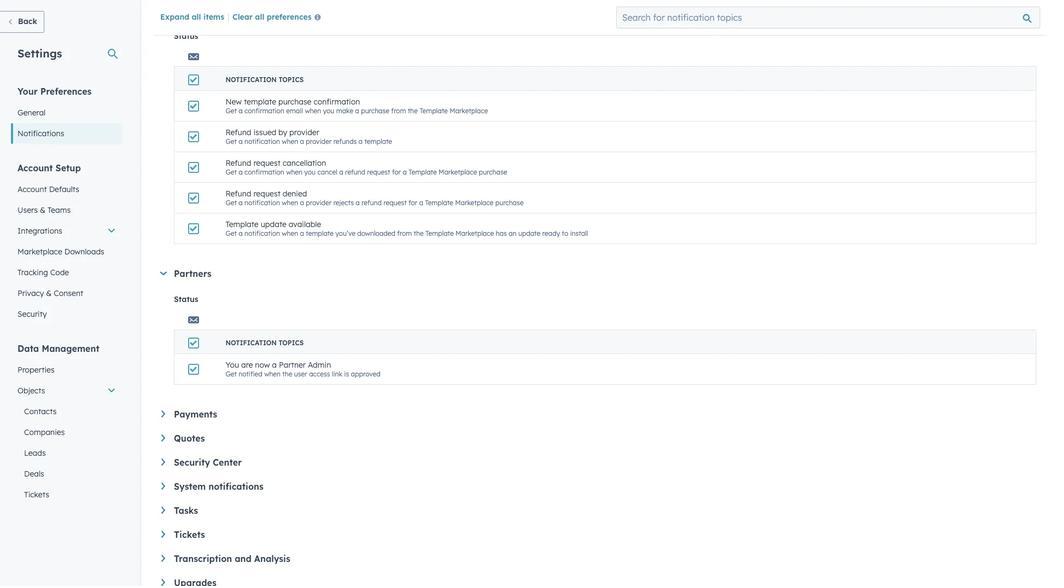 Task type: vqa. For each thing, say whether or not it's contained in the screenshot.
top caret icon
yes



Task type: describe. For each thing, give the bounding box(es) containing it.
general link
[[11, 102, 123, 123]]

properties
[[18, 365, 54, 375]]

by
[[279, 127, 287, 137]]

consent
[[54, 288, 83, 298]]

objects button
[[11, 380, 123, 401]]

items
[[203, 12, 224, 22]]

deals link
[[11, 463, 123, 484]]

when inside refund request cancellation get a confirmation when you cancel a refund request for a template marketplace purchase
[[286, 168, 303, 176]]

all for clear
[[255, 12, 265, 22]]

you inside refund request cancellation get a confirmation when you cancel a refund request for a template marketplace purchase
[[304, 168, 316, 176]]

teams
[[48, 205, 71, 215]]

notification for request
[[245, 199, 280, 207]]

back
[[18, 16, 37, 26]]

when inside refund issued by provider get a notification when a provider refunds a template
[[282, 137, 298, 146]]

notification for the partners dropdown button
[[226, 339, 277, 347]]

1 vertical spatial tickets
[[174, 529, 205, 540]]

transcription and analysis
[[174, 553, 290, 564]]

get inside refund request denied get a notification when a provider rejects a refund request for a template marketplace purchase
[[226, 199, 237, 207]]

notifications
[[209, 481, 264, 492]]

you
[[226, 360, 239, 370]]

get inside "you are now a partner admin get notified when the user access link is approved"
[[226, 370, 237, 378]]

your preferences element
[[11, 85, 123, 144]]

notifications
[[18, 129, 64, 138]]

get inside new template purchase confirmation get a confirmation email when you make a purchase from the template marketplace
[[226, 107, 237, 115]]

status for the partners dropdown button
[[174, 294, 198, 304]]

provider right 'by'
[[289, 127, 320, 137]]

users & teams link
[[11, 200, 123, 221]]

refund request denied get a notification when a provider rejects a refund request for a template marketplace purchase
[[226, 189, 524, 207]]

get inside refund issued by provider get a notification when a provider refunds a template
[[226, 137, 237, 146]]

settings
[[18, 47, 62, 60]]

is
[[344, 370, 349, 378]]

expand all items
[[160, 12, 224, 22]]

request up refund request denied get a notification when a provider rejects a refund request for a template marketplace purchase
[[367, 168, 390, 176]]

partners
[[174, 268, 211, 279]]

your preferences
[[18, 86, 92, 97]]

denied
[[283, 189, 307, 199]]

admin
[[308, 360, 331, 370]]

the inside new template purchase confirmation get a confirmation email when you make a purchase from the template marketplace
[[408, 107, 418, 115]]

your
[[18, 86, 38, 97]]

transcription
[[174, 553, 232, 564]]

link
[[332, 370, 343, 378]]

install
[[570, 229, 588, 237]]

1 horizontal spatial update
[[519, 229, 541, 237]]

caret image for partners
[[160, 271, 167, 275]]

topics for marketplace dropdown button
[[279, 76, 304, 84]]

status for marketplace dropdown button
[[174, 31, 198, 41]]

system notifications button
[[161, 481, 1037, 492]]

template inside refund issued by provider get a notification when a provider refunds a template
[[365, 137, 392, 146]]

tickets link
[[11, 484, 123, 505]]

request down "issued"
[[254, 158, 281, 168]]

topics for the partners dropdown button
[[279, 339, 304, 347]]

contacts link
[[11, 401, 123, 422]]

marketplace downloads
[[18, 247, 104, 257]]

from inside new template purchase confirmation get a confirmation email when you make a purchase from the template marketplace
[[391, 107, 406, 115]]

make
[[336, 107, 353, 115]]

partner
[[279, 360, 306, 370]]

you are now a partner admin get notified when the user access link is approved
[[226, 360, 381, 378]]

provider inside refund request denied get a notification when a provider rejects a refund request for a template marketplace purchase
[[306, 199, 332, 207]]

from inside template update available get a notification when a template you've downloaded from the template marketplace has an update ready to install
[[397, 229, 412, 237]]

notification for marketplace dropdown button
[[226, 76, 277, 84]]

marketplace inside template update available get a notification when a template you've downloaded from the template marketplace has an update ready to install
[[456, 229, 494, 237]]

& for users
[[40, 205, 45, 215]]

you inside new template purchase confirmation get a confirmation email when you make a purchase from the template marketplace
[[323, 107, 335, 115]]

tickets inside data management 'element'
[[24, 490, 49, 500]]

notified
[[239, 370, 263, 378]]

account setup
[[18, 163, 81, 173]]

center
[[213, 457, 242, 468]]

integrations button
[[11, 221, 123, 241]]

caret image for tasks
[[161, 507, 165, 514]]

preferences
[[267, 12, 312, 22]]

account defaults link
[[11, 179, 123, 200]]

all for expand
[[192, 12, 201, 22]]

caret image for transcription and analysis
[[161, 555, 165, 562]]

cancellation
[[283, 158, 326, 168]]

get inside template update available get a notification when a template you've downloaded from the template marketplace has an update ready to install
[[226, 229, 237, 237]]

when inside template update available get a notification when a template you've downloaded from the template marketplace has an update ready to install
[[282, 229, 298, 237]]

objects
[[18, 386, 45, 396]]

leads link
[[11, 443, 123, 463]]

account defaults
[[18, 184, 79, 194]]

general
[[18, 108, 46, 118]]

request up template update available get a notification when a template you've downloaded from the template marketplace has an update ready to install
[[384, 199, 407, 207]]

leads
[[24, 448, 46, 458]]

when inside new template purchase confirmation get a confirmation email when you make a purchase from the template marketplace
[[305, 107, 321, 115]]

an
[[509, 229, 517, 237]]

marketplace downloads link
[[11, 241, 123, 262]]

now
[[255, 360, 270, 370]]

notification inside refund issued by provider get a notification when a provider refunds a template
[[245, 137, 280, 146]]

partners button
[[160, 268, 1037, 279]]

tracking
[[18, 268, 48, 277]]

clear
[[233, 12, 253, 22]]

management
[[42, 343, 99, 354]]

clear all preferences
[[233, 12, 312, 22]]

security for security
[[18, 309, 47, 319]]

when inside "you are now a partner admin get notified when the user access link is approved"
[[264, 370, 281, 378]]

& for privacy
[[46, 288, 52, 298]]

issued
[[254, 127, 276, 137]]

marketplace inside new template purchase confirmation get a confirmation email when you make a purchase from the template marketplace
[[450, 107, 488, 115]]

new template purchase confirmation get a confirmation email when you make a purchase from the template marketplace
[[226, 97, 488, 115]]

rejects
[[334, 199, 354, 207]]

tasks
[[174, 505, 198, 516]]

privacy & consent
[[18, 288, 83, 298]]

and
[[235, 553, 252, 564]]

data management element
[[11, 343, 123, 586]]

refund inside refund request denied get a notification when a provider rejects a refund request for a template marketplace purchase
[[362, 199, 382, 207]]

Search for notification topics search field
[[617, 7, 1041, 28]]

security for security center
[[174, 457, 210, 468]]

template inside refund request cancellation get a confirmation when you cancel a refund request for a template marketplace purchase
[[409, 168, 437, 176]]

companies
[[24, 427, 65, 437]]



Task type: locate. For each thing, give the bounding box(es) containing it.
1 vertical spatial the
[[414, 229, 424, 237]]

1 horizontal spatial you
[[323, 107, 335, 115]]

has
[[496, 229, 507, 237]]

refund inside refund request cancellation get a confirmation when you cancel a refund request for a template marketplace purchase
[[345, 168, 365, 176]]

notification topics up new
[[226, 76, 304, 84]]

account inside account defaults link
[[18, 184, 47, 194]]

clear all preferences button
[[233, 11, 325, 25]]

2 vertical spatial the
[[283, 370, 292, 378]]

setup
[[56, 163, 81, 173]]

caret image inside transcription and analysis dropdown button
[[161, 555, 165, 562]]

email
[[286, 107, 303, 115]]

refund inside refund request cancellation get a confirmation when you cancel a refund request for a template marketplace purchase
[[226, 158, 251, 168]]

refund for refund request denied
[[226, 189, 251, 199]]

refund issued by provider get a notification when a provider refunds a template
[[226, 127, 392, 146]]

template left you've
[[306, 229, 334, 237]]

tasks button
[[161, 505, 1037, 516]]

update left available
[[261, 219, 287, 229]]

notification topics for marketplace dropdown button
[[226, 76, 304, 84]]

&
[[40, 205, 45, 215], [46, 288, 52, 298]]

2 notification from the top
[[226, 339, 277, 347]]

1 vertical spatial security
[[174, 457, 210, 468]]

notifications link
[[11, 123, 123, 144]]

0 vertical spatial status
[[174, 31, 198, 41]]

1 horizontal spatial for
[[409, 199, 418, 207]]

1 horizontal spatial template
[[306, 229, 334, 237]]

account setup element
[[11, 162, 123, 324]]

notification topics up the now
[[226, 339, 304, 347]]

you've
[[336, 229, 356, 237]]

data
[[18, 343, 39, 354]]

0 vertical spatial security
[[18, 309, 47, 319]]

transcription and analysis button
[[161, 553, 1037, 564]]

1 notification topics from the top
[[226, 76, 304, 84]]

integrations
[[18, 226, 62, 236]]

back link
[[0, 11, 44, 33]]

1 caret image from the top
[[161, 410, 165, 417]]

0 vertical spatial refund
[[345, 168, 365, 176]]

expand
[[160, 12, 189, 22]]

quotes button
[[161, 433, 1037, 444]]

0 horizontal spatial for
[[392, 168, 401, 176]]

1 vertical spatial template
[[365, 137, 392, 146]]

marketplace inside refund request denied get a notification when a provider rejects a refund request for a template marketplace purchase
[[455, 199, 494, 207]]

notification up "are"
[[226, 339, 277, 347]]

0 horizontal spatial &
[[40, 205, 45, 215]]

template
[[420, 107, 448, 115], [409, 168, 437, 176], [425, 199, 454, 207], [226, 219, 259, 229], [426, 229, 454, 237]]

& right users on the top of the page
[[40, 205, 45, 215]]

security up system
[[174, 457, 210, 468]]

refund
[[226, 127, 251, 137], [226, 158, 251, 168], [226, 189, 251, 199]]

caret image inside security center dropdown button
[[161, 459, 165, 466]]

caret image inside tickets dropdown button
[[161, 531, 165, 538]]

security link
[[11, 304, 123, 324]]

1 account from the top
[[18, 163, 53, 173]]

caret image
[[161, 410, 165, 417], [161, 434, 165, 441], [161, 459, 165, 466], [161, 555, 165, 562]]

for inside refund request denied get a notification when a provider rejects a refund request for a template marketplace purchase
[[409, 199, 418, 207]]

available
[[289, 219, 321, 229]]

status down the partners
[[174, 294, 198, 304]]

access
[[309, 370, 330, 378]]

provider left rejects
[[306, 199, 332, 207]]

6 get from the top
[[226, 370, 237, 378]]

when right notified
[[264, 370, 281, 378]]

marketplace
[[174, 5, 229, 16], [450, 107, 488, 115], [439, 168, 477, 176], [455, 199, 494, 207], [456, 229, 494, 237], [18, 247, 62, 257]]

you
[[323, 107, 335, 115], [304, 168, 316, 176]]

notification
[[226, 76, 277, 84], [226, 339, 277, 347]]

defaults
[[49, 184, 79, 194]]

1 vertical spatial you
[[304, 168, 316, 176]]

2 vertical spatial template
[[306, 229, 334, 237]]

0 horizontal spatial tickets
[[24, 490, 49, 500]]

1 vertical spatial status
[[174, 294, 198, 304]]

caret image left security center
[[161, 459, 165, 466]]

1 get from the top
[[226, 107, 237, 115]]

1 status from the top
[[174, 31, 198, 41]]

cancel
[[318, 168, 338, 176]]

when down denied
[[282, 229, 298, 237]]

code
[[50, 268, 69, 277]]

purchase inside refund request denied get a notification when a provider rejects a refund request for a template marketplace purchase
[[496, 199, 524, 207]]

account for account setup
[[18, 163, 53, 173]]

caret image for quotes
[[161, 434, 165, 441]]

caret image left payments
[[161, 410, 165, 417]]

0 vertical spatial notification
[[245, 137, 280, 146]]

provider up cancellation
[[306, 137, 332, 146]]

confirmation
[[314, 97, 360, 107], [245, 107, 284, 115], [245, 168, 284, 176]]

refund right rejects
[[362, 199, 382, 207]]

caret image for system notifications
[[161, 483, 165, 490]]

tickets down deals
[[24, 490, 49, 500]]

0 horizontal spatial template
[[244, 97, 276, 107]]

2 all from the left
[[255, 12, 265, 22]]

purchase inside refund request cancellation get a confirmation when you cancel a refund request for a template marketplace purchase
[[479, 168, 507, 176]]

all
[[192, 12, 201, 22], [255, 12, 265, 22]]

security inside security link
[[18, 309, 47, 319]]

refund right cancel
[[345, 168, 365, 176]]

security center
[[174, 457, 242, 468]]

template inside refund request denied get a notification when a provider rejects a refund request for a template marketplace purchase
[[425, 199, 454, 207]]

status down the 'expand all items'
[[174, 31, 198, 41]]

you left make
[[323, 107, 335, 115]]

contacts
[[24, 407, 57, 416]]

system
[[174, 481, 206, 492]]

0 vertical spatial you
[[323, 107, 335, 115]]

template up refund request cancellation get a confirmation when you cancel a refund request for a template marketplace purchase
[[365, 137, 392, 146]]

2 caret image from the top
[[161, 434, 165, 441]]

marketplace button
[[161, 5, 1037, 16]]

for up template update available get a notification when a template you've downloaded from the template marketplace has an update ready to install
[[409, 199, 418, 207]]

marketplace inside 'account setup' element
[[18, 247, 62, 257]]

1 horizontal spatial tickets
[[174, 529, 205, 540]]

2 notification from the top
[[245, 199, 280, 207]]

user
[[294, 370, 307, 378]]

companies link
[[11, 422, 123, 443]]

update
[[261, 219, 287, 229], [519, 229, 541, 237]]

confirmation inside refund request cancellation get a confirmation when you cancel a refund request for a template marketplace purchase
[[245, 168, 284, 176]]

notification topics for the partners dropdown button
[[226, 339, 304, 347]]

confirmation up "issued"
[[245, 107, 284, 115]]

2 refund from the top
[[226, 158, 251, 168]]

1 horizontal spatial all
[[255, 12, 265, 22]]

1 horizontal spatial &
[[46, 288, 52, 298]]

properties link
[[11, 359, 123, 380]]

0 vertical spatial from
[[391, 107, 406, 115]]

0 vertical spatial refund
[[226, 127, 251, 137]]

3 notification from the top
[[245, 229, 280, 237]]

notification for update
[[245, 229, 280, 237]]

0 horizontal spatial update
[[261, 219, 287, 229]]

tracking code link
[[11, 262, 123, 283]]

the inside template update available get a notification when a template you've downloaded from the template marketplace has an update ready to install
[[414, 229, 424, 237]]

1 topics from the top
[[279, 76, 304, 84]]

you left cancel
[[304, 168, 316, 176]]

caret image inside payments dropdown button
[[161, 410, 165, 417]]

3 get from the top
[[226, 168, 237, 176]]

analysis
[[254, 553, 290, 564]]

security down privacy at the left
[[18, 309, 47, 319]]

when right email
[[305, 107, 321, 115]]

1 vertical spatial notification
[[245, 199, 280, 207]]

tickets
[[24, 490, 49, 500], [174, 529, 205, 540]]

security
[[18, 309, 47, 319], [174, 457, 210, 468]]

template inside new template purchase confirmation get a confirmation email when you make a purchase from the template marketplace
[[420, 107, 448, 115]]

refund
[[345, 168, 365, 176], [362, 199, 382, 207]]

when inside refund request denied get a notification when a provider rejects a refund request for a template marketplace purchase
[[282, 199, 298, 207]]

request left denied
[[254, 189, 281, 199]]

0 vertical spatial template
[[244, 97, 276, 107]]

1 vertical spatial notification topics
[[226, 339, 304, 347]]

0 horizontal spatial all
[[192, 12, 201, 22]]

0 vertical spatial for
[[392, 168, 401, 176]]

caret image for security center
[[161, 459, 165, 466]]

ready
[[543, 229, 560, 237]]

all inside button
[[255, 12, 265, 22]]

1 vertical spatial from
[[397, 229, 412, 237]]

template right new
[[244, 97, 276, 107]]

& right privacy at the left
[[46, 288, 52, 298]]

1 notification from the top
[[245, 137, 280, 146]]

1 vertical spatial refund
[[226, 158, 251, 168]]

downloaded
[[357, 229, 396, 237]]

0 horizontal spatial you
[[304, 168, 316, 176]]

caret image inside the partners dropdown button
[[160, 271, 167, 275]]

topics
[[279, 76, 304, 84], [279, 339, 304, 347]]

1 vertical spatial notification
[[226, 339, 277, 347]]

topics up email
[[279, 76, 304, 84]]

2 topics from the top
[[279, 339, 304, 347]]

0 vertical spatial &
[[40, 205, 45, 215]]

notification inside refund request denied get a notification when a provider rejects a refund request for a template marketplace purchase
[[245, 199, 280, 207]]

1 notification from the top
[[226, 76, 277, 84]]

template update available get a notification when a template you've downloaded from the template marketplace has an update ready to install
[[226, 219, 588, 237]]

5 get from the top
[[226, 229, 237, 237]]

payments button
[[161, 409, 1037, 420]]

all left the "items"
[[192, 12, 201, 22]]

users
[[18, 205, 38, 215]]

caret image for tickets
[[161, 531, 165, 538]]

0 vertical spatial topics
[[279, 76, 304, 84]]

update right an
[[519, 229, 541, 237]]

confirmation up the refunds
[[314, 97, 360, 107]]

privacy
[[18, 288, 44, 298]]

notification inside template update available get a notification when a template you've downloaded from the template marketplace has an update ready to install
[[245, 229, 280, 237]]

0 vertical spatial the
[[408, 107, 418, 115]]

caret image for payments
[[161, 410, 165, 417]]

confirmation up denied
[[245, 168, 284, 176]]

tickets button
[[161, 529, 1037, 540]]

users & teams
[[18, 205, 71, 215]]

1 vertical spatial account
[[18, 184, 47, 194]]

0 vertical spatial account
[[18, 163, 53, 173]]

new
[[226, 97, 242, 107]]

expand all items button
[[160, 12, 224, 22]]

account
[[18, 163, 53, 173], [18, 184, 47, 194]]

1 vertical spatial topics
[[279, 339, 304, 347]]

template inside new template purchase confirmation get a confirmation email when you make a purchase from the template marketplace
[[244, 97, 276, 107]]

2 vertical spatial notification
[[245, 229, 280, 237]]

3 refund from the top
[[226, 189, 251, 199]]

a
[[239, 107, 243, 115], [355, 107, 359, 115], [239, 137, 243, 146], [300, 137, 304, 146], [359, 137, 363, 146], [239, 168, 243, 176], [339, 168, 343, 176], [403, 168, 407, 176], [239, 199, 243, 207], [300, 199, 304, 207], [356, 199, 360, 207], [419, 199, 423, 207], [239, 229, 243, 237], [300, 229, 304, 237], [272, 360, 277, 370]]

for up refund request denied get a notification when a provider rejects a refund request for a template marketplace purchase
[[392, 168, 401, 176]]

refund inside refund request denied get a notification when a provider rejects a refund request for a template marketplace purchase
[[226, 189, 251, 199]]

caret image
[[160, 271, 167, 275], [161, 483, 165, 490], [161, 507, 165, 514], [161, 531, 165, 538], [161, 579, 165, 586]]

a inside "you are now a partner admin get notified when the user access link is approved"
[[272, 360, 277, 370]]

2 account from the top
[[18, 184, 47, 194]]

privacy & consent link
[[11, 283, 123, 304]]

0 vertical spatial tickets
[[24, 490, 49, 500]]

1 vertical spatial &
[[46, 288, 52, 298]]

are
[[241, 360, 253, 370]]

purchase
[[279, 97, 312, 107], [361, 107, 390, 115], [479, 168, 507, 176], [496, 199, 524, 207]]

quotes
[[174, 433, 205, 444]]

4 get from the top
[[226, 199, 237, 207]]

2 horizontal spatial template
[[365, 137, 392, 146]]

0 vertical spatial notification topics
[[226, 76, 304, 84]]

all right 'clear'
[[255, 12, 265, 22]]

for
[[392, 168, 401, 176], [409, 199, 418, 207]]

caret image inside the quotes dropdown button
[[161, 434, 165, 441]]

1 vertical spatial for
[[409, 199, 418, 207]]

when up available
[[282, 199, 298, 207]]

3 caret image from the top
[[161, 459, 165, 466]]

from right downloaded
[[397, 229, 412, 237]]

caret image left quotes
[[161, 434, 165, 441]]

0 horizontal spatial security
[[18, 309, 47, 319]]

the inside "you are now a partner admin get notified when the user access link is approved"
[[283, 370, 292, 378]]

template inside template update available get a notification when a template you've downloaded from the template marketplace has an update ready to install
[[306, 229, 334, 237]]

security center button
[[161, 457, 1037, 468]]

refund for refund issued by provider
[[226, 127, 251, 137]]

system notifications
[[174, 481, 264, 492]]

2 vertical spatial refund
[[226, 189, 251, 199]]

data management
[[18, 343, 99, 354]]

1 horizontal spatial security
[[174, 457, 210, 468]]

refund for refund request cancellation
[[226, 158, 251, 168]]

refund inside refund issued by provider get a notification when a provider refunds a template
[[226, 127, 251, 137]]

account up account defaults
[[18, 163, 53, 173]]

when up denied
[[286, 168, 303, 176]]

notification up new
[[226, 76, 277, 84]]

1 all from the left
[[192, 12, 201, 22]]

approved
[[351, 370, 381, 378]]

from right make
[[391, 107, 406, 115]]

tickets down tasks at bottom left
[[174, 529, 205, 540]]

refunds
[[334, 137, 357, 146]]

2 status from the top
[[174, 294, 198, 304]]

2 get from the top
[[226, 137, 237, 146]]

account up users on the top of the page
[[18, 184, 47, 194]]

2 notification topics from the top
[[226, 339, 304, 347]]

payments
[[174, 409, 217, 420]]

0 vertical spatial notification
[[226, 76, 277, 84]]

caret image left transcription
[[161, 555, 165, 562]]

marketplace inside refund request cancellation get a confirmation when you cancel a refund request for a template marketplace purchase
[[439, 168, 477, 176]]

account for account defaults
[[18, 184, 47, 194]]

when up cancellation
[[282, 137, 298, 146]]

caret image inside system notifications dropdown button
[[161, 483, 165, 490]]

4 caret image from the top
[[161, 555, 165, 562]]

1 refund from the top
[[226, 127, 251, 137]]

caret image inside tasks dropdown button
[[161, 507, 165, 514]]

preferences
[[40, 86, 92, 97]]

1 vertical spatial refund
[[362, 199, 382, 207]]

topics up partner
[[279, 339, 304, 347]]

get inside refund request cancellation get a confirmation when you cancel a refund request for a template marketplace purchase
[[226, 168, 237, 176]]

for inside refund request cancellation get a confirmation when you cancel a refund request for a template marketplace purchase
[[392, 168, 401, 176]]

deals
[[24, 469, 44, 479]]



